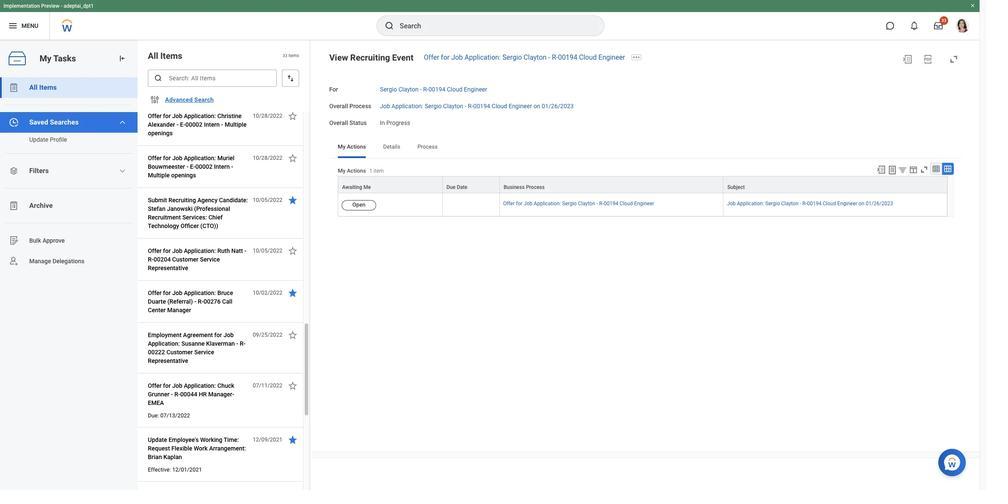 Task type: vqa. For each thing, say whether or not it's contained in the screenshot.


Task type: describe. For each thing, give the bounding box(es) containing it.
on for topmost job application: sergio clayton ‎- r-00194 cloud engineer on 01/26/2023 link
[[534, 103, 541, 110]]

application: inside "employment agreement for job application: susanne klaverman ‎- r- 00222 customer service representative"
[[148, 341, 180, 348]]

select to filter grid data image
[[899, 166, 908, 175]]

openings for bouwmeester
[[171, 172, 196, 179]]

fullscreen image
[[920, 165, 930, 175]]

menu banner
[[0, 0, 980, 40]]

effective: 12/01/2021
[[148, 467, 202, 474]]

perspective image
[[9, 166, 19, 176]]

business process button
[[500, 177, 724, 193]]

searches
[[50, 118, 79, 126]]

flexible
[[172, 446, 192, 452]]

Search: All Items text field
[[148, 70, 277, 87]]

event
[[392, 52, 414, 63]]

awaiting me
[[342, 185, 371, 191]]

update employee's working time: request flexible work arrangement: brian kaplan button
[[148, 435, 248, 463]]

sergio clayton ‎- r-00194 cloud engineer
[[380, 86, 488, 93]]

archive button
[[0, 196, 138, 216]]

ruth
[[218, 248, 230, 255]]

manager-
[[208, 391, 234, 398]]

advanced search
[[165, 96, 214, 103]]

Search Workday  search field
[[400, 16, 587, 35]]

clock check image
[[9, 117, 19, 128]]

table image
[[933, 165, 941, 173]]

overall status
[[329, 119, 367, 126]]

bulk approve
[[29, 237, 65, 244]]

update for update employee's working time: request flexible work arrangement: brian kaplan
[[148, 437, 167, 444]]

10/02/2022
[[253, 290, 283, 296]]

working
[[200, 437, 222, 444]]

bruce
[[218, 290, 233, 297]]

actions for my actions
[[347, 144, 366, 150]]

alexander
[[148, 121, 175, 128]]

overall status element
[[380, 114, 411, 127]]

employee's
[[169, 437, 199, 444]]

10/05/2022 for submit recruiting agency candidate: stefan janowski (professional recruitment services: chief technology officer (cto))
[[253, 197, 283, 203]]

r- inside the offer for job application: bruce duarte (referral) ‎- r-00276 call center manager
[[198, 299, 204, 305]]

my actions
[[338, 144, 366, 150]]

overall process
[[329, 103, 372, 110]]

approve
[[43, 237, 65, 244]]

7 star image from the top
[[288, 435, 298, 446]]

- for offer for job application: christine alexander ‎- e-00002 intern - multiple openings
[[221, 121, 223, 128]]

manage delegations
[[29, 258, 85, 265]]

multiple for offer for job application: christine alexander ‎- e-00002 intern - multiple openings
[[225, 121, 247, 128]]

saved searches button
[[0, 112, 138, 133]]

star image for offer for job application: ruth natt ‎- r-00204 customer service representative
[[288, 246, 298, 256]]

user plus image
[[9, 256, 19, 267]]

saved
[[29, 118, 48, 126]]

00222
[[148, 349, 165, 356]]

all inside the item list element
[[148, 51, 158, 61]]

1
[[370, 168, 373, 174]]

awaiting
[[342, 185, 363, 191]]

offer inside open row
[[504, 201, 515, 207]]

star image for employment agreement for job application: susanne klaverman ‎- r- 00222 customer service representative
[[288, 330, 298, 341]]

intern for christine
[[204, 121, 220, 128]]

job up in
[[380, 103, 390, 110]]

33 items
[[283, 53, 299, 58]]

export to excel image
[[903, 54, 913, 65]]

rename image
[[9, 236, 19, 246]]

offer for job application: christine alexander ‎- e-00002 intern - multiple openings button
[[148, 111, 248, 139]]

0 vertical spatial job application: sergio clayton ‎- r-00194 cloud engineer on 01/26/2023 link
[[380, 101, 574, 110]]

07/13/2022
[[160, 413, 190, 419]]

me
[[364, 185, 371, 191]]

09/25/2022
[[253, 332, 283, 339]]

advanced search button
[[162, 91, 217, 108]]

recruiting for view
[[350, 52, 390, 63]]

export to worksheets image
[[888, 165, 898, 176]]

transformation import image
[[118, 54, 126, 63]]

10/28/2022 for offer for job application: christine alexander ‎- e-00002 intern - multiple openings
[[253, 113, 283, 119]]

close environment banner image
[[971, 3, 976, 8]]

in progress
[[380, 119, 411, 126]]

profile logan mcneil image
[[956, 19, 970, 34]]

awaiting me button
[[339, 177, 442, 193]]

- inside menu banner
[[61, 3, 62, 9]]

manager
[[167, 307, 191, 314]]

bouwmeester
[[148, 163, 185, 170]]

employment agreement for job application: susanne klaverman ‎- r- 00222 customer service representative
[[148, 332, 246, 365]]

offer for offer for job application: ruth natt ‎- r-00204 customer service representative button
[[148, 248, 162, 255]]

view printable version (pdf) image
[[923, 54, 934, 65]]

job down subject
[[727, 201, 736, 207]]

job inside offer for job application: ruth natt ‎- r-00204 customer service representative
[[172, 248, 183, 255]]

application: inside offer for job application: christine alexander ‎- e-00002 intern - multiple openings
[[184, 113, 216, 120]]

open
[[353, 202, 366, 208]]

agreement
[[183, 332, 213, 339]]

chevron down image
[[119, 119, 126, 126]]

00204
[[154, 256, 171, 263]]

call
[[222, 299, 233, 305]]

view
[[329, 52, 348, 63]]

date
[[457, 185, 468, 191]]

6 star image from the top
[[288, 381, 298, 391]]

r- inside "employment agreement for job application: susanne klaverman ‎- r- 00222 customer service representative"
[[240, 341, 246, 348]]

details
[[383, 144, 401, 150]]

arrangement:
[[209, 446, 246, 452]]

star image for offer for job application: christine alexander ‎- e-00002 intern - multiple openings
[[288, 111, 298, 121]]

application: down business process
[[534, 201, 561, 207]]

all items inside all items button
[[29, 83, 57, 92]]

update employee's working time: request flexible work arrangement: brian kaplan
[[148, 437, 246, 461]]

click to view/edit grid preferences image
[[909, 165, 919, 175]]

(referral)
[[167, 299, 193, 305]]

customer inside offer for job application: ruth natt ‎- r-00204 customer service representative
[[172, 256, 199, 263]]

item
[[374, 168, 384, 174]]

expand table image
[[944, 165, 953, 173]]

christine
[[218, 113, 242, 120]]

33 for 33
[[942, 18, 947, 23]]

process for overall process
[[350, 103, 372, 110]]

00002 for bouwmeester
[[196, 163, 213, 170]]

janowski
[[167, 206, 193, 212]]

(cto))
[[200, 223, 218, 230]]

agency
[[198, 197, 218, 204]]

job inside "employment agreement for job application: susanne klaverman ‎- r- 00222 customer service representative"
[[224, 332, 234, 339]]

application: inside offer for job application: ruth natt ‎- r-00204 customer service representative
[[184, 248, 216, 255]]

submit recruiting agency candidate: stefan janowski (professional recruitment services: chief technology officer (cto))
[[148, 197, 248, 230]]

offer right event on the left of the page
[[424, 53, 440, 62]]

open button
[[342, 201, 376, 211]]

overall for overall process
[[329, 103, 348, 110]]

e- for alexander
[[180, 121, 185, 128]]

r- inside offer for job application: ruth natt ‎- r-00204 customer service representative
[[148, 256, 154, 263]]

‎- inside offer for job application: muriel bouwmeester ‎- e-00002 intern - multiple openings
[[187, 163, 189, 170]]

filters
[[29, 167, 49, 175]]

employment
[[148, 332, 182, 339]]

chief
[[209, 214, 223, 221]]

chevron down image
[[119, 168, 126, 175]]

muriel
[[218, 155, 235, 162]]

offer for job application: muriel bouwmeester ‎- e-00002 intern - multiple openings
[[148, 155, 235, 179]]

grunner
[[148, 391, 170, 398]]

request
[[148, 446, 170, 452]]

my tasks
[[40, 53, 76, 63]]

menu button
[[0, 12, 50, 40]]

my for my tasks
[[40, 53, 51, 63]]

‎- inside offer for job application: sergio clayton ‎- r-00194 cloud engineer link
[[597, 201, 598, 207]]

star image for offer for job application: muriel bouwmeester ‎- e-00002 intern - multiple openings
[[288, 153, 298, 163]]

12/01/2021
[[172, 467, 202, 474]]

configure image
[[150, 95, 160, 105]]

preview
[[41, 3, 59, 9]]

0 vertical spatial search image
[[385, 21, 395, 31]]

offer for offer for job application: chuck grunner ‎- r-00044 hr manager- emea button
[[148, 383, 162, 390]]

10/05/2022 for offer for job application: ruth natt ‎- r-00204 customer service representative
[[253, 248, 283, 254]]

2 star image from the top
[[288, 489, 298, 491]]

07/11/2022
[[253, 383, 283, 389]]

due: 07/13/2022
[[148, 413, 190, 419]]

filters button
[[0, 161, 138, 182]]

brian
[[148, 454, 162, 461]]

items
[[289, 53, 299, 58]]

services:
[[182, 214, 207, 221]]

submit
[[148, 197, 167, 204]]

for inside offer for job application: chuck grunner ‎- r-00044 hr manager- emea
[[163, 383, 171, 390]]

saved searches
[[29, 118, 79, 126]]

subject button
[[724, 177, 948, 193]]

representative inside "employment agreement for job application: susanne klaverman ‎- r- 00222 customer service representative"
[[148, 358, 188, 365]]

‎- inside the offer for job application: bruce duarte (referral) ‎- r-00276 call center manager
[[194, 299, 196, 305]]

application: inside the offer for job application: bruce duarte (referral) ‎- r-00276 call center manager
[[184, 290, 216, 297]]



Task type: locate. For each thing, give the bounding box(es) containing it.
2 star image from the top
[[288, 153, 298, 163]]

1 representative from the top
[[148, 265, 188, 272]]

10/05/2022 right the natt
[[253, 248, 283, 254]]

submit recruiting agency candidate: stefan janowski (professional recruitment services: chief technology officer (cto)) button
[[148, 195, 248, 231]]

application: down subject
[[737, 201, 765, 207]]

for down business process
[[516, 201, 523, 207]]

1 10/28/2022 from the top
[[253, 113, 283, 119]]

2 vertical spatial my
[[338, 168, 346, 174]]

job up 00044
[[172, 383, 183, 390]]

1 vertical spatial job application: sergio clayton ‎- r-00194 cloud engineer on 01/26/2023 link
[[727, 199, 894, 207]]

‎- inside offer for job application: chuck grunner ‎- r-00044 hr manager- emea
[[171, 391, 173, 398]]

1 vertical spatial multiple
[[148, 172, 170, 179]]

‎- inside offer for job application: christine alexander ‎- e-00002 intern - multiple openings
[[177, 121, 179, 128]]

intern down christine
[[204, 121, 220, 128]]

delegations
[[53, 258, 85, 265]]

update up request
[[148, 437, 167, 444]]

- right preview
[[61, 3, 62, 9]]

actions up my actions 1 item
[[347, 144, 366, 150]]

00276
[[204, 299, 221, 305]]

for up "00204"
[[163, 248, 171, 255]]

employment agreement for job application: susanne klaverman ‎- r- 00222 customer service representative button
[[148, 330, 248, 366]]

0 vertical spatial customer
[[172, 256, 199, 263]]

e- right bouwmeester
[[190, 163, 196, 170]]

offer up "00204"
[[148, 248, 162, 255]]

01/26/2023 for topmost job application: sergio clayton ‎- r-00194 cloud engineer on 01/26/2023 link
[[542, 103, 574, 110]]

offer inside the offer for job application: bruce duarte (referral) ‎- r-00276 call center manager
[[148, 290, 162, 297]]

implementation preview -   adeptai_dpt1
[[3, 3, 94, 9]]

0 horizontal spatial search image
[[154, 74, 163, 83]]

0 horizontal spatial update
[[29, 136, 48, 143]]

2 vertical spatial -
[[231, 163, 233, 170]]

1 star image from the top
[[288, 288, 298, 299]]

00002 inside offer for job application: muriel bouwmeester ‎- e-00002 intern - multiple openings
[[196, 163, 213, 170]]

row containing awaiting me
[[338, 176, 948, 194]]

cell
[[443, 194, 500, 217]]

e-
[[180, 121, 185, 128], [190, 163, 196, 170]]

1 vertical spatial overall
[[329, 119, 348, 126]]

offer inside offer for job application: muriel bouwmeester ‎- e-00002 intern - multiple openings
[[148, 155, 162, 162]]

openings inside offer for job application: muriel bouwmeester ‎- e-00002 intern - multiple openings
[[171, 172, 196, 179]]

update for update profile
[[29, 136, 48, 143]]

clipboard image inside all items button
[[9, 83, 19, 93]]

susanne
[[182, 341, 205, 348]]

job inside offer for job application: muriel bouwmeester ‎- e-00002 intern - multiple openings
[[172, 155, 183, 162]]

openings for alexander
[[148, 130, 173, 137]]

officer
[[181, 223, 199, 230]]

items inside button
[[39, 83, 57, 92]]

1 horizontal spatial all
[[148, 51, 158, 61]]

1 vertical spatial update
[[148, 437, 167, 444]]

due date
[[447, 185, 468, 191]]

1 vertical spatial all
[[29, 83, 38, 92]]

center
[[148, 307, 166, 314]]

on for job application: sergio clayton ‎- r-00194 cloud engineer on 01/26/2023 link to the right
[[859, 201, 865, 207]]

clipboard image up clock check icon
[[9, 83, 19, 93]]

1 vertical spatial customer
[[167, 349, 193, 356]]

list
[[0, 77, 138, 272]]

offer up bouwmeester
[[148, 155, 162, 162]]

multiple inside offer for job application: muriel bouwmeester ‎- e-00002 intern - multiple openings
[[148, 172, 170, 179]]

due
[[447, 185, 456, 191]]

clipboard image inside archive button
[[9, 201, 19, 211]]

offer inside offer for job application: ruth natt ‎- r-00204 customer service representative
[[148, 248, 162, 255]]

offer for job application: sergio clayton ‎- r-00194 cloud engineer for offer for job application: sergio clayton ‎- r-00194 cloud engineer link to the top
[[424, 53, 626, 62]]

my
[[40, 53, 51, 63], [338, 144, 346, 150], [338, 168, 346, 174]]

1 vertical spatial 01/26/2023
[[866, 201, 894, 207]]

all inside button
[[29, 83, 38, 92]]

0 horizontal spatial multiple
[[148, 172, 170, 179]]

for up sergio clayton ‎- r-00194 cloud engineer link
[[441, 53, 450, 62]]

1 horizontal spatial all items
[[148, 51, 182, 61]]

natt
[[232, 248, 243, 255]]

overall
[[329, 103, 348, 110], [329, 119, 348, 126]]

2 10/05/2022 from the top
[[253, 248, 283, 254]]

0 horizontal spatial all
[[29, 83, 38, 92]]

offer for job application: sergio clayton ‎- r-00194 cloud engineer link
[[424, 53, 626, 62], [504, 199, 655, 207]]

0 vertical spatial clipboard image
[[9, 83, 19, 93]]

hr
[[199, 391, 207, 398]]

0 horizontal spatial job application: sergio clayton ‎- r-00194 cloud engineer on 01/26/2023
[[380, 103, 574, 110]]

advanced
[[165, 96, 193, 103]]

all up the saved
[[29, 83, 38, 92]]

00002 down the advanced search at left top
[[185, 121, 203, 128]]

0 vertical spatial offer for job application: sergio clayton ‎- r-00194 cloud engineer link
[[424, 53, 626, 62]]

1 star image from the top
[[288, 111, 298, 121]]

openings inside offer for job application: christine alexander ‎- e-00002 intern - multiple openings
[[148, 130, 173, 137]]

2 vertical spatial process
[[526, 185, 545, 191]]

0 vertical spatial offer for job application: sergio clayton ‎- r-00194 cloud engineer
[[424, 53, 626, 62]]

1 10/05/2022 from the top
[[253, 197, 283, 203]]

1 vertical spatial all items
[[29, 83, 57, 92]]

row
[[338, 176, 948, 194]]

application: left muriel
[[184, 155, 216, 162]]

00002 for alexander
[[185, 121, 203, 128]]

e- inside offer for job application: muriel bouwmeester ‎- e-00002 intern - multiple openings
[[190, 163, 196, 170]]

offer for job application: ruth natt ‎- r-00204 customer service representative
[[148, 248, 247, 272]]

10/28/2022
[[253, 113, 283, 119], [253, 155, 283, 161]]

0 vertical spatial 10/28/2022
[[253, 113, 283, 119]]

1 vertical spatial offer for job application: sergio clayton ‎- r-00194 cloud engineer link
[[504, 199, 655, 207]]

3 star image from the top
[[288, 195, 298, 206]]

my down "overall status"
[[338, 144, 346, 150]]

1 vertical spatial search image
[[154, 74, 163, 83]]

intern inside offer for job application: muriel bouwmeester ‎- e-00002 intern - multiple openings
[[214, 163, 230, 170]]

star image for submit recruiting agency candidate: stefan janowski (professional recruitment services: chief technology officer (cto))
[[288, 195, 298, 206]]

job up (referral)
[[172, 290, 183, 297]]

for up bouwmeester
[[163, 155, 171, 162]]

offer
[[424, 53, 440, 62], [148, 113, 162, 120], [148, 155, 162, 162], [504, 201, 515, 207], [148, 248, 162, 255], [148, 290, 162, 297], [148, 383, 162, 390]]

job
[[452, 53, 463, 62], [380, 103, 390, 110], [172, 113, 183, 120], [172, 155, 183, 162], [524, 201, 533, 207], [727, 201, 736, 207], [172, 248, 183, 255], [172, 290, 183, 297], [224, 332, 234, 339], [172, 383, 183, 390]]

1 vertical spatial openings
[[171, 172, 196, 179]]

00002 inside offer for job application: christine alexander ‎- e-00002 intern - multiple openings
[[185, 121, 203, 128]]

tab list
[[329, 138, 963, 158]]

process right details
[[418, 144, 438, 150]]

actions inside tab list
[[347, 144, 366, 150]]

actions for my actions 1 item
[[347, 168, 366, 174]]

my left tasks
[[40, 53, 51, 63]]

- inside offer for job application: muriel bouwmeester ‎- e-00002 intern - multiple openings
[[231, 163, 233, 170]]

job up klaverman
[[224, 332, 234, 339]]

00002
[[185, 121, 203, 128], [196, 163, 213, 170]]

0 horizontal spatial job application: sergio clayton ‎- r-00194 cloud engineer on 01/26/2023 link
[[380, 101, 574, 110]]

intern for muriel
[[214, 163, 230, 170]]

1 horizontal spatial recruiting
[[350, 52, 390, 63]]

1 vertical spatial on
[[859, 201, 865, 207]]

offer for job application: christine alexander ‎- e-00002 intern - multiple openings
[[148, 113, 247, 137]]

application: down "search workday" search field
[[465, 53, 501, 62]]

1 horizontal spatial update
[[148, 437, 167, 444]]

clipboard image for archive
[[9, 201, 19, 211]]

intern down muriel
[[214, 163, 230, 170]]

for inside offer for job application: christine alexander ‎- e-00002 intern - multiple openings
[[163, 113, 171, 120]]

job application: sergio clayton ‎- r-00194 cloud engineer on 01/26/2023 inside open row
[[727, 201, 894, 207]]

service inside "employment agreement for job application: susanne klaverman ‎- r- 00222 customer service representative"
[[194, 349, 214, 356]]

1 vertical spatial e-
[[190, 163, 196, 170]]

offer up "duarte"
[[148, 290, 162, 297]]

2 horizontal spatial -
[[231, 163, 233, 170]]

1 vertical spatial star image
[[288, 489, 298, 491]]

- down muriel
[[231, 163, 233, 170]]

0 vertical spatial items
[[160, 51, 182, 61]]

recruiting right view
[[350, 52, 390, 63]]

for up grunner
[[163, 383, 171, 390]]

job application: sergio clayton ‎- r-00194 cloud engineer on 01/26/2023 link
[[380, 101, 574, 110], [727, 199, 894, 207]]

process
[[350, 103, 372, 110], [418, 144, 438, 150], [526, 185, 545, 191]]

offer up alexander
[[148, 113, 162, 120]]

recruiting
[[350, 52, 390, 63], [169, 197, 196, 204]]

work
[[194, 446, 208, 452]]

my up "awaiting"
[[338, 168, 346, 174]]

klaverman
[[206, 341, 235, 348]]

0 vertical spatial 10/05/2022
[[253, 197, 283, 203]]

business
[[504, 185, 525, 191]]

1 overall from the top
[[329, 103, 348, 110]]

overall down for
[[329, 103, 348, 110]]

items inside the item list element
[[160, 51, 182, 61]]

0 vertical spatial recruiting
[[350, 52, 390, 63]]

list containing all items
[[0, 77, 138, 272]]

sort image
[[286, 74, 295, 83]]

01/26/2023
[[542, 103, 574, 110], [866, 201, 894, 207]]

justify image
[[8, 21, 18, 31]]

2 representative from the top
[[148, 358, 188, 365]]

‎- inside offer for job application: ruth natt ‎- r-00204 customer service representative
[[245, 248, 247, 255]]

my tasks element
[[0, 40, 138, 491]]

00002 up agency
[[196, 163, 213, 170]]

0 vertical spatial 01/26/2023
[[542, 103, 574, 110]]

clipboard image left archive
[[9, 201, 19, 211]]

application: up 00276
[[184, 290, 216, 297]]

1 horizontal spatial e-
[[190, 163, 196, 170]]

clipboard image for all items
[[9, 83, 19, 93]]

toolbar
[[873, 163, 954, 176]]

application: up the hr
[[184, 383, 216, 390]]

offer for offer for job application: bruce duarte (referral) ‎- r-00276 call center manager button at left
[[148, 290, 162, 297]]

offer up grunner
[[148, 383, 162, 390]]

0 vertical spatial multiple
[[225, 121, 247, 128]]

for inside open row
[[516, 201, 523, 207]]

all items inside the item list element
[[148, 51, 182, 61]]

for
[[329, 86, 338, 93]]

offer for job application: muriel bouwmeester ‎- e-00002 intern - multiple openings button
[[148, 153, 248, 181]]

for up "duarte"
[[163, 290, 171, 297]]

customer inside "employment agreement for job application: susanne klaverman ‎- r- 00222 customer service representative"
[[167, 349, 193, 356]]

0 vertical spatial star image
[[288, 288, 298, 299]]

job inside the offer for job application: bruce duarte (referral) ‎- r-00276 call center manager
[[172, 290, 183, 297]]

multiple down christine
[[225, 121, 247, 128]]

0 vertical spatial intern
[[204, 121, 220, 128]]

application:
[[465, 53, 501, 62], [392, 103, 423, 110], [184, 113, 216, 120], [184, 155, 216, 162], [534, 201, 561, 207], [737, 201, 765, 207], [184, 248, 216, 255], [184, 290, 216, 297], [148, 341, 180, 348], [184, 383, 216, 390]]

5 star image from the top
[[288, 330, 298, 341]]

offer for job application: sergio clayton ‎- r-00194 cloud engineer inside open row
[[504, 201, 655, 207]]

e- right alexander
[[180, 121, 185, 128]]

0 vertical spatial openings
[[148, 130, 173, 137]]

chuck
[[218, 383, 234, 390]]

1 vertical spatial items
[[39, 83, 57, 92]]

1 vertical spatial clipboard image
[[9, 201, 19, 211]]

update profile
[[29, 136, 67, 143]]

33 inside button
[[942, 18, 947, 23]]

notifications large image
[[911, 22, 919, 30]]

profile
[[50, 136, 67, 143]]

offer for job application: sergio clayton ‎- r-00194 cloud engineer link inside open row
[[504, 199, 655, 207]]

cloud
[[579, 53, 597, 62], [447, 86, 463, 93], [492, 103, 508, 110], [620, 201, 633, 207], [823, 201, 837, 207]]

time:
[[224, 437, 239, 444]]

1 horizontal spatial 01/26/2023
[[866, 201, 894, 207]]

job inside offer for job application: christine alexander ‎- e-00002 intern - multiple openings
[[172, 113, 183, 120]]

openings down bouwmeester
[[171, 172, 196, 179]]

offer for job application: sergio clayton ‎- r-00194 cloud engineer
[[424, 53, 626, 62], [504, 201, 655, 207]]

service down 'susanne'
[[194, 349, 214, 356]]

1 horizontal spatial -
[[221, 121, 223, 128]]

search image up configure icon
[[154, 74, 163, 83]]

1 vertical spatial offer for job application: sergio clayton ‎- r-00194 cloud engineer
[[504, 201, 655, 207]]

‎-
[[549, 53, 551, 62], [420, 86, 422, 93], [465, 103, 467, 110], [177, 121, 179, 128], [187, 163, 189, 170], [597, 201, 598, 207], [800, 201, 802, 207], [245, 248, 247, 255], [194, 299, 196, 305], [236, 341, 238, 348], [171, 391, 173, 398]]

offer for job application: ruth natt ‎- r-00204 customer service representative button
[[148, 246, 248, 274]]

offer down business
[[504, 201, 515, 207]]

1 vertical spatial my
[[338, 144, 346, 150]]

stefan
[[148, 206, 166, 212]]

intern inside offer for job application: christine alexander ‎- e-00002 intern - multiple openings
[[204, 121, 220, 128]]

2 10/28/2022 from the top
[[253, 155, 283, 161]]

0 horizontal spatial e-
[[180, 121, 185, 128]]

multiple down bouwmeester
[[148, 172, 170, 179]]

customer right "00204"
[[172, 256, 199, 263]]

sergio
[[503, 53, 522, 62], [380, 86, 397, 93], [425, 103, 442, 110], [563, 201, 577, 207], [766, 201, 780, 207]]

0 horizontal spatial 33
[[283, 53, 288, 58]]

1 vertical spatial actions
[[347, 168, 366, 174]]

for up alexander
[[163, 113, 171, 120]]

multiple inside offer for job application: christine alexander ‎- e-00002 intern - multiple openings
[[225, 121, 247, 128]]

0 horizontal spatial recruiting
[[169, 197, 196, 204]]

application: down search
[[184, 113, 216, 120]]

0 vertical spatial my
[[40, 53, 51, 63]]

0 horizontal spatial -
[[61, 3, 62, 9]]

search image
[[385, 21, 395, 31], [154, 74, 163, 83]]

for up klaverman
[[214, 332, 222, 339]]

customer down 'susanne'
[[167, 349, 193, 356]]

0 vertical spatial on
[[534, 103, 541, 110]]

0 vertical spatial update
[[29, 136, 48, 143]]

for inside "employment agreement for job application: susanne klaverman ‎- r- 00222 customer service representative"
[[214, 332, 222, 339]]

on
[[534, 103, 541, 110], [859, 201, 865, 207]]

representative inside offer for job application: ruth natt ‎- r-00204 customer service representative
[[148, 265, 188, 272]]

10/28/2022 for offer for job application: muriel bouwmeester ‎- e-00002 intern - multiple openings
[[253, 155, 283, 161]]

item list element
[[138, 40, 311, 491]]

1 actions from the top
[[347, 144, 366, 150]]

0 vertical spatial actions
[[347, 144, 366, 150]]

job down officer
[[172, 248, 183, 255]]

1 horizontal spatial 33
[[942, 18, 947, 23]]

1 vertical spatial service
[[194, 349, 214, 356]]

1 vertical spatial recruiting
[[169, 197, 196, 204]]

recruiting inside submit recruiting agency candidate: stefan janowski (professional recruitment services: chief technology officer (cto))
[[169, 197, 196, 204]]

10/05/2022 right candidate:
[[253, 197, 283, 203]]

1 horizontal spatial search image
[[385, 21, 395, 31]]

1 clipboard image from the top
[[9, 83, 19, 93]]

- inside offer for job application: christine alexander ‎- e-00002 intern - multiple openings
[[221, 121, 223, 128]]

on inside open row
[[859, 201, 865, 207]]

0 vertical spatial all items
[[148, 51, 182, 61]]

overall left status
[[329, 119, 348, 126]]

1 vertical spatial intern
[[214, 163, 230, 170]]

manage delegations link
[[0, 251, 138, 272]]

progress
[[387, 119, 411, 126]]

fullscreen image
[[949, 54, 960, 65]]

openings down alexander
[[148, 130, 173, 137]]

open row
[[338, 194, 948, 217]]

offer for offer for job application: muriel bouwmeester ‎- e-00002 intern - multiple openings button
[[148, 155, 162, 162]]

0 horizontal spatial process
[[350, 103, 372, 110]]

actions left 1 at left
[[347, 168, 366, 174]]

- down christine
[[221, 121, 223, 128]]

01/26/2023 for job application: sergio clayton ‎- r-00194 cloud engineer on 01/26/2023 link to the right
[[866, 201, 894, 207]]

recruiting up janowski
[[169, 197, 196, 204]]

application: inside offer for job application: chuck grunner ‎- r-00044 hr manager- emea
[[184, 383, 216, 390]]

star image
[[288, 288, 298, 299], [288, 489, 298, 491]]

33 for 33 items
[[283, 53, 288, 58]]

application: left ruth
[[184, 248, 216, 255]]

33 inside the item list element
[[283, 53, 288, 58]]

update down the saved
[[29, 136, 48, 143]]

1 horizontal spatial process
[[418, 144, 438, 150]]

job up sergio clayton ‎- r-00194 cloud engineer link
[[452, 53, 463, 62]]

1 vertical spatial representative
[[148, 358, 188, 365]]

‎- inside sergio clayton ‎- r-00194 cloud engineer link
[[420, 86, 422, 93]]

10/28/2022 right muriel
[[253, 155, 283, 161]]

representative down "00204"
[[148, 265, 188, 272]]

job down business process
[[524, 201, 533, 207]]

1 vertical spatial process
[[418, 144, 438, 150]]

0 vertical spatial all
[[148, 51, 158, 61]]

candidate:
[[219, 197, 248, 204]]

job down advanced in the top of the page
[[172, 113, 183, 120]]

10/05/2022
[[253, 197, 283, 203], [253, 248, 283, 254]]

process up status
[[350, 103, 372, 110]]

effective:
[[148, 467, 171, 474]]

for
[[441, 53, 450, 62], [163, 113, 171, 120], [163, 155, 171, 162], [516, 201, 523, 207], [163, 248, 171, 255], [163, 290, 171, 297], [214, 332, 222, 339], [163, 383, 171, 390]]

clipboard image
[[9, 83, 19, 93], [9, 201, 19, 211]]

service down ruth
[[200, 256, 220, 263]]

job inside offer for job application: chuck grunner ‎- r-00044 hr manager- emea
[[172, 383, 183, 390]]

all right transformation import icon
[[148, 51, 158, 61]]

my for my actions
[[338, 144, 346, 150]]

1 horizontal spatial items
[[160, 51, 182, 61]]

1 vertical spatial -
[[221, 121, 223, 128]]

33 left profile logan mcneil icon on the top right
[[942, 18, 947, 23]]

2 clipboard image from the top
[[9, 201, 19, 211]]

0 vertical spatial service
[[200, 256, 220, 263]]

application: inside offer for job application: muriel bouwmeester ‎- e-00002 intern - multiple openings
[[184, 155, 216, 162]]

0 horizontal spatial items
[[39, 83, 57, 92]]

0 vertical spatial process
[[350, 103, 372, 110]]

sergio clayton ‎- r-00194 cloud engineer link
[[380, 84, 488, 93]]

0 vertical spatial -
[[61, 3, 62, 9]]

application: down 'employment'
[[148, 341, 180, 348]]

multiple
[[225, 121, 247, 128], [148, 172, 170, 179]]

1 horizontal spatial job application: sergio clayton ‎- r-00194 cloud engineer on 01/26/2023 link
[[727, 199, 894, 207]]

e- for bouwmeester
[[190, 163, 196, 170]]

for inside the offer for job application: bruce duarte (referral) ‎- r-00276 call center manager
[[163, 290, 171, 297]]

-
[[61, 3, 62, 9], [221, 121, 223, 128], [231, 163, 233, 170]]

recruiting for submit
[[169, 197, 196, 204]]

1 vertical spatial 10/28/2022
[[253, 155, 283, 161]]

1 horizontal spatial on
[[859, 201, 865, 207]]

0 vertical spatial 33
[[942, 18, 947, 23]]

service inside offer for job application: ruth natt ‎- r-00204 customer service representative
[[200, 256, 220, 263]]

4 star image from the top
[[288, 246, 298, 256]]

process for business process
[[526, 185, 545, 191]]

r- inside offer for job application: chuck grunner ‎- r-00044 hr manager- emea
[[175, 391, 180, 398]]

1 vertical spatial 00002
[[196, 163, 213, 170]]

job up bouwmeester
[[172, 155, 183, 162]]

archive
[[29, 202, 53, 210]]

offer inside offer for job application: christine alexander ‎- e-00002 intern - multiple openings
[[148, 113, 162, 120]]

in
[[380, 119, 385, 126]]

1 vertical spatial job application: sergio clayton ‎- r-00194 cloud engineer on 01/26/2023
[[727, 201, 894, 207]]

0 vertical spatial 00002
[[185, 121, 203, 128]]

0 horizontal spatial 01/26/2023
[[542, 103, 574, 110]]

technology
[[148, 223, 179, 230]]

for inside offer for job application: muriel bouwmeester ‎- e-00002 intern - multiple openings
[[163, 155, 171, 162]]

view recruiting event
[[329, 52, 414, 63]]

multiple for offer for job application: muriel bouwmeester ‎- e-00002 intern - multiple openings
[[148, 172, 170, 179]]

2 horizontal spatial process
[[526, 185, 545, 191]]

service
[[200, 256, 220, 263], [194, 349, 214, 356]]

offer for job application: chuck grunner ‎- r-00044 hr manager- emea
[[148, 383, 234, 407]]

overall for overall status
[[329, 119, 348, 126]]

process right business
[[526, 185, 545, 191]]

emea
[[148, 400, 164, 407]]

offer for job application: sergio clayton ‎- r-00194 cloud engineer for offer for job application: sergio clayton ‎- r-00194 cloud engineer link within the open row
[[504, 201, 655, 207]]

business process
[[504, 185, 545, 191]]

due date button
[[443, 177, 500, 193]]

0 vertical spatial e-
[[180, 121, 185, 128]]

0 vertical spatial job application: sergio clayton ‎- r-00194 cloud engineer on 01/26/2023
[[380, 103, 574, 110]]

for inside offer for job application: ruth natt ‎- r-00204 customer service representative
[[163, 248, 171, 255]]

kaplan
[[164, 454, 182, 461]]

application: up overall status element
[[392, 103, 423, 110]]

1 horizontal spatial multiple
[[225, 121, 247, 128]]

‎- inside "employment agreement for job application: susanne klaverman ‎- r- 00222 customer service representative"
[[236, 341, 238, 348]]

search image up event on the left of the page
[[385, 21, 395, 31]]

01/26/2023 inside open row
[[866, 201, 894, 207]]

offer for offer for job application: christine alexander ‎- e-00002 intern - multiple openings button
[[148, 113, 162, 120]]

1 vertical spatial 33
[[283, 53, 288, 58]]

0 vertical spatial representative
[[148, 265, 188, 272]]

tab list containing my actions
[[329, 138, 963, 158]]

0 horizontal spatial on
[[534, 103, 541, 110]]

search
[[194, 96, 214, 103]]

representative down 00222
[[148, 358, 188, 365]]

- for offer for job application: muriel bouwmeester ‎- e-00002 intern - multiple openings
[[231, 163, 233, 170]]

2 actions from the top
[[347, 168, 366, 174]]

all items button
[[0, 77, 138, 98]]

export to excel image
[[877, 165, 886, 175]]

0 horizontal spatial all items
[[29, 83, 57, 92]]

1 horizontal spatial job application: sergio clayton ‎- r-00194 cloud engineer on 01/26/2023
[[727, 201, 894, 207]]

update inside the "update employee's working time: request flexible work arrangement: brian kaplan"
[[148, 437, 167, 444]]

process inside popup button
[[526, 185, 545, 191]]

33 left items in the left top of the page
[[283, 53, 288, 58]]

update inside "my tasks" element
[[29, 136, 48, 143]]

inbox large image
[[935, 22, 943, 30]]

offer inside offer for job application: chuck grunner ‎- r-00044 hr manager- emea
[[148, 383, 162, 390]]

e- inside offer for job application: christine alexander ‎- e-00002 intern - multiple openings
[[180, 121, 185, 128]]

10/28/2022 right christine
[[253, 113, 283, 119]]

star image
[[288, 111, 298, 121], [288, 153, 298, 163], [288, 195, 298, 206], [288, 246, 298, 256], [288, 330, 298, 341], [288, 381, 298, 391], [288, 435, 298, 446]]

offer for job application: chuck grunner ‎- r-00044 hr manager- emea button
[[148, 381, 248, 409]]

2 overall from the top
[[329, 119, 348, 126]]

0 vertical spatial overall
[[329, 103, 348, 110]]

subject
[[728, 185, 745, 191]]

1 vertical spatial 10/05/2022
[[253, 248, 283, 254]]

33 button
[[930, 16, 949, 35]]



